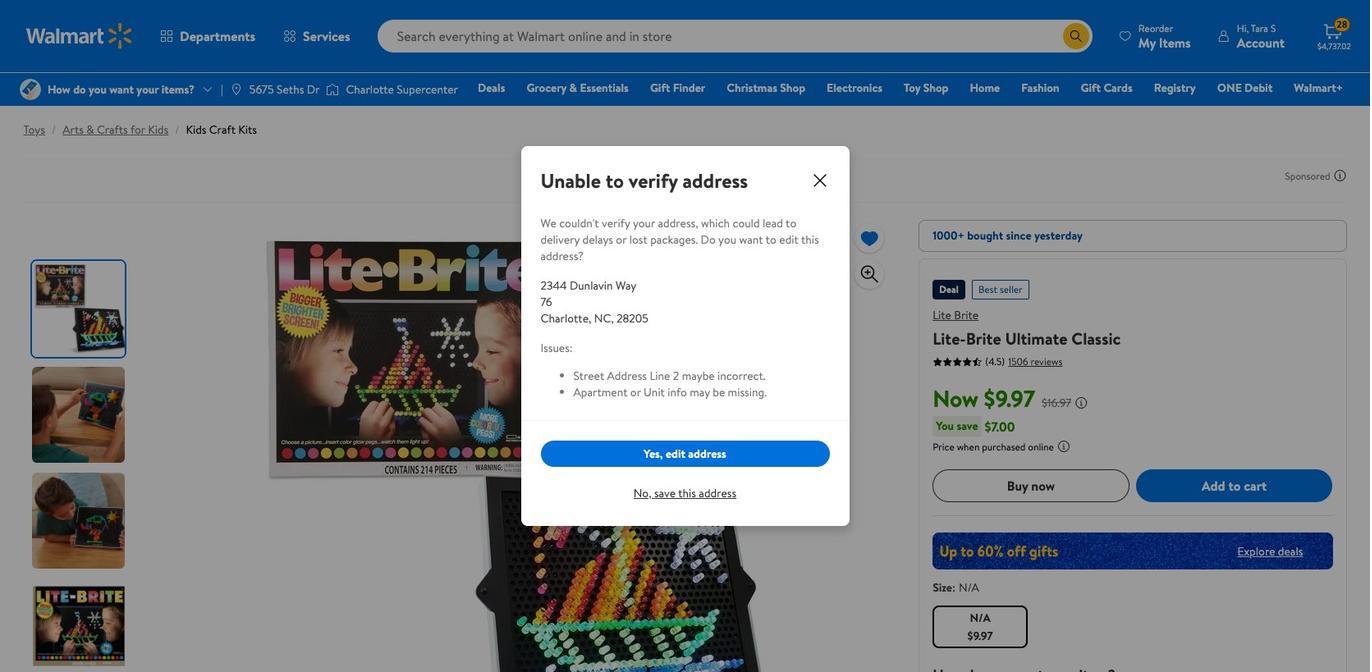 Task type: describe. For each thing, give the bounding box(es) containing it.
1000+
[[933, 227, 965, 244]]

electronics
[[827, 80, 883, 96]]

deals
[[478, 80, 505, 96]]

address for this
[[699, 485, 737, 502]]

you
[[719, 232, 737, 248]]

toys
[[23, 122, 45, 138]]

add
[[1202, 477, 1226, 495]]

you save $7.00
[[936, 418, 1015, 436]]

to inside button
[[1229, 477, 1241, 495]]

sponsored
[[1285, 169, 1331, 183]]

missing.
[[728, 384, 767, 401]]

buy
[[1007, 477, 1028, 495]]

lead
[[763, 215, 783, 232]]

$9.97 for n/a $9.97
[[968, 628, 993, 645]]

$9.97 for now $9.97
[[984, 383, 1035, 415]]

to inside we couldn't verify your address, which could lead to delivery delays or lost packages.
[[786, 215, 797, 232]]

toy
[[904, 80, 921, 96]]

(4.5)
[[985, 355, 1005, 369]]

couldn't
[[559, 215, 599, 232]]

gift finder link
[[643, 79, 713, 97]]

seller
[[1000, 282, 1023, 296]]

(4.5) 1506 reviews
[[985, 354, 1063, 369]]

edit inside do you want to edit this address?
[[779, 232, 799, 248]]

2 kids from the left
[[186, 122, 206, 138]]

issues: street address line 2 maybe incorrect. apartment or unit info may be missing.
[[541, 340, 767, 401]]

now
[[1032, 477, 1055, 495]]

1000+ bought since yesterday
[[933, 227, 1083, 244]]

learn more about strikethrough prices image
[[1075, 397, 1088, 410]]

grocery & essentials link
[[519, 79, 636, 97]]

toy shop
[[904, 80, 949, 96]]

packages.
[[650, 232, 698, 248]]

cards
[[1104, 80, 1133, 96]]

maybe
[[682, 368, 715, 384]]

do
[[701, 232, 716, 248]]

delays
[[583, 232, 613, 248]]

for
[[130, 122, 145, 138]]

best
[[979, 282, 998, 296]]

since
[[1006, 227, 1032, 244]]

purchased
[[982, 440, 1026, 454]]

online
[[1028, 440, 1054, 454]]

add to cart button
[[1136, 470, 1333, 503]]

ultimate
[[1005, 328, 1068, 350]]

$16.97
[[1042, 395, 1072, 411]]

add to cart
[[1202, 477, 1267, 495]]

home link
[[963, 79, 1008, 97]]

1 vertical spatial brite
[[966, 328, 1001, 350]]

toy shop link
[[897, 79, 956, 97]]

28205
[[617, 310, 649, 327]]

save for $7.00
[[957, 418, 978, 434]]

grocery
[[527, 80, 567, 96]]

gift for gift cards
[[1081, 80, 1101, 96]]

essentials
[[580, 80, 629, 96]]

debit
[[1245, 80, 1273, 96]]

price
[[933, 440, 955, 454]]

unit
[[644, 384, 665, 401]]

2
[[673, 368, 679, 384]]

2344
[[541, 278, 567, 294]]

1 / from the left
[[52, 122, 56, 138]]

which
[[701, 215, 730, 232]]

lite brite link
[[933, 307, 979, 324]]

one debit
[[1217, 80, 1273, 96]]

legal information image
[[1057, 440, 1071, 453]]

yes,
[[644, 446, 663, 462]]

76
[[541, 294, 552, 310]]

electronics link
[[820, 79, 890, 97]]

walmart image
[[26, 23, 133, 49]]

verify for to
[[629, 167, 678, 195]]

address?
[[541, 248, 584, 264]]

lite brite lite-brite ultimate classic
[[933, 307, 1121, 350]]

this inside do you want to edit this address?
[[801, 232, 819, 248]]

shop for toy shop
[[923, 80, 949, 96]]

arts & crafts for kids link
[[63, 122, 169, 138]]

2344 dunlavin way 76 charlotte, nc, 28205
[[541, 278, 649, 327]]

kids craft kits link
[[186, 122, 257, 138]]

delivery
[[541, 232, 580, 248]]

charlotte,
[[541, 310, 592, 327]]

1 vertical spatial &
[[86, 122, 94, 138]]

street
[[574, 368, 605, 384]]



Task type: vqa. For each thing, say whether or not it's contained in the screenshot.
$1.34 needed:
no



Task type: locate. For each thing, give the bounding box(es) containing it.
1 vertical spatial this
[[678, 485, 696, 502]]

incorrect.
[[718, 368, 766, 384]]

kids right the for
[[148, 122, 169, 138]]

this right lead on the top of the page
[[801, 232, 819, 248]]

christmas shop
[[727, 80, 806, 96]]

shop for christmas shop
[[780, 80, 806, 96]]

0 vertical spatial &
[[569, 80, 577, 96]]

save right no,
[[654, 485, 676, 502]]

craft
[[209, 122, 236, 138]]

size list
[[930, 603, 1336, 652]]

edit right yes,
[[666, 446, 686, 462]]

yes, edit address
[[644, 446, 727, 462]]

2 vertical spatial address
[[699, 485, 737, 502]]

/
[[52, 122, 56, 138], [175, 122, 179, 138]]

brite right lite
[[954, 307, 979, 324]]

0 horizontal spatial kids
[[148, 122, 169, 138]]

1506 reviews link
[[1005, 354, 1063, 368]]

or
[[616, 232, 627, 248], [630, 384, 641, 401]]

edit right the want
[[779, 232, 799, 248]]

arts
[[63, 122, 84, 138]]

issues:
[[541, 340, 573, 356]]

gift left finder
[[650, 80, 670, 96]]

address
[[607, 368, 647, 384]]

when
[[957, 440, 980, 454]]

christmas shop link
[[720, 79, 813, 97]]

or left lost
[[616, 232, 627, 248]]

save up when
[[957, 418, 978, 434]]

0 vertical spatial or
[[616, 232, 627, 248]]

dunlavin
[[570, 278, 613, 294]]

1 horizontal spatial &
[[569, 80, 577, 96]]

one
[[1217, 80, 1242, 96]]

verify left the your
[[602, 215, 630, 232]]

n/a $9.97
[[968, 610, 993, 645]]

unable to verify address dialog
[[521, 146, 849, 526]]

2 / from the left
[[175, 122, 179, 138]]

save for this
[[654, 485, 676, 502]]

toys link
[[23, 122, 45, 138]]

best seller
[[979, 282, 1023, 296]]

save
[[957, 418, 978, 434], [654, 485, 676, 502]]

toys / arts & crafts for kids / kids craft kits
[[23, 122, 257, 138]]

zoom image modal image
[[860, 264, 880, 284]]

2 gift from the left
[[1081, 80, 1101, 96]]

1 horizontal spatial gift
[[1081, 80, 1101, 96]]

this inside button
[[678, 485, 696, 502]]

deal
[[939, 282, 959, 296]]

1506
[[1008, 354, 1028, 368]]

to left cart
[[1229, 477, 1241, 495]]

no, save this address button
[[541, 480, 830, 507]]

bought
[[967, 227, 1004, 244]]

lite-brite ultimate classic - image 4 of 7 image
[[32, 579, 128, 672]]

address up no, save this address
[[688, 446, 727, 462]]

to inside do you want to edit this address?
[[766, 232, 777, 248]]

or left unit
[[630, 384, 641, 401]]

/ right the for
[[175, 122, 179, 138]]

we
[[541, 215, 557, 232]]

gift finder
[[650, 80, 706, 96]]

lost
[[629, 232, 648, 248]]

& right grocery
[[569, 80, 577, 96]]

shop right "christmas"
[[780, 80, 806, 96]]

1 vertical spatial verify
[[602, 215, 630, 232]]

1 vertical spatial or
[[630, 384, 641, 401]]

grocery & essentials
[[527, 80, 629, 96]]

line
[[650, 368, 670, 384]]

size : n/a
[[933, 580, 979, 596]]

remove from favorites list, lite-brite ultimate classic image
[[860, 228, 880, 248]]

gift cards
[[1081, 80, 1133, 96]]

1 horizontal spatial edit
[[779, 232, 799, 248]]

this down yes, edit address "button"
[[678, 485, 696, 502]]

gift left cards
[[1081, 80, 1101, 96]]

$9.97 inside size list
[[968, 628, 993, 645]]

Search search field
[[377, 20, 1093, 53]]

$9.97
[[984, 383, 1035, 415], [968, 628, 993, 645]]

1 horizontal spatial kids
[[186, 122, 206, 138]]

n/a right :
[[959, 580, 979, 596]]

0 vertical spatial n/a
[[959, 580, 979, 596]]

address inside "button"
[[688, 446, 727, 462]]

reviews
[[1031, 354, 1063, 368]]

unable to verify address
[[541, 167, 748, 195]]

1 vertical spatial $9.97
[[968, 628, 993, 645]]

1 kids from the left
[[148, 122, 169, 138]]

apartment
[[574, 384, 628, 401]]

no, save this address
[[634, 485, 737, 502]]

1 gift from the left
[[650, 80, 670, 96]]

n/a down size : n/a
[[970, 610, 991, 626]]

edit
[[779, 232, 799, 248], [666, 446, 686, 462]]

way
[[616, 278, 637, 294]]

edit inside "button"
[[666, 446, 686, 462]]

address up which
[[683, 167, 748, 195]]

close dialog image
[[810, 171, 830, 190]]

0 vertical spatial edit
[[779, 232, 799, 248]]

classic
[[1072, 328, 1121, 350]]

crafts
[[97, 122, 128, 138]]

save inside no, save this address button
[[654, 485, 676, 502]]

0 vertical spatial address
[[683, 167, 748, 195]]

buy now button
[[933, 470, 1130, 503]]

0 vertical spatial verify
[[629, 167, 678, 195]]

christmas
[[727, 80, 778, 96]]

address for verify
[[683, 167, 748, 195]]

one debit link
[[1210, 79, 1280, 97]]

fashion
[[1022, 80, 1060, 96]]

walmart+ link
[[1287, 79, 1351, 97]]

kids left craft
[[186, 122, 206, 138]]

you
[[936, 418, 954, 434]]

0 vertical spatial this
[[801, 232, 819, 248]]

unable
[[541, 167, 601, 195]]

lite-brite ultimate classic - image 3 of 7 image
[[32, 473, 128, 569]]

verify up the your
[[629, 167, 678, 195]]

0 horizontal spatial /
[[52, 122, 56, 138]]

price when purchased online
[[933, 440, 1054, 454]]

verify for couldn't
[[602, 215, 630, 232]]

$9.97 up $7.00
[[984, 383, 1035, 415]]

brite up the (4.5)
[[966, 328, 1001, 350]]

do you want to edit this address?
[[541, 232, 819, 264]]

could
[[733, 215, 760, 232]]

28
[[1337, 17, 1348, 31]]

1 horizontal spatial save
[[957, 418, 978, 434]]

size
[[933, 580, 952, 596]]

1 shop from the left
[[780, 80, 806, 96]]

address down yes, edit address "button"
[[699, 485, 737, 502]]

address
[[683, 167, 748, 195], [688, 446, 727, 462], [699, 485, 737, 502]]

deals link
[[470, 79, 513, 97]]

gift cards link
[[1074, 79, 1140, 97]]

1 vertical spatial n/a
[[970, 610, 991, 626]]

1 horizontal spatial shop
[[923, 80, 949, 96]]

finder
[[673, 80, 706, 96]]

0 vertical spatial brite
[[954, 307, 979, 324]]

1 vertical spatial save
[[654, 485, 676, 502]]

lite-brite ultimate classic - image 2 of 7 image
[[32, 367, 128, 463]]

1 vertical spatial edit
[[666, 446, 686, 462]]

1 horizontal spatial this
[[801, 232, 819, 248]]

registry link
[[1147, 79, 1204, 97]]

2 shop from the left
[[923, 80, 949, 96]]

1 horizontal spatial or
[[630, 384, 641, 401]]

gift for gift finder
[[650, 80, 670, 96]]

1 vertical spatial address
[[688, 446, 727, 462]]

shop right the toy
[[923, 80, 949, 96]]

this
[[801, 232, 819, 248], [678, 485, 696, 502]]

gift
[[650, 80, 670, 96], [1081, 80, 1101, 96]]

lite-brite ultimate classic - image 1 of 7 image
[[32, 261, 128, 357]]

up to sixty percent off deals. shop now. image
[[933, 533, 1333, 570]]

be
[[713, 384, 725, 401]]

to right unable
[[606, 167, 624, 195]]

$7.00
[[985, 418, 1015, 436]]

0 horizontal spatial or
[[616, 232, 627, 248]]

0 vertical spatial save
[[957, 418, 978, 434]]

want
[[739, 232, 763, 248]]

verify
[[629, 167, 678, 195], [602, 215, 630, 232]]

$9.97 down size : n/a
[[968, 628, 993, 645]]

or inside issues: street address line 2 maybe incorrect. apartment or unit info may be missing.
[[630, 384, 641, 401]]

address inside button
[[699, 485, 737, 502]]

0 horizontal spatial edit
[[666, 446, 686, 462]]

yes, edit address button
[[541, 441, 830, 467]]

save inside you save $7.00
[[957, 418, 978, 434]]

0 horizontal spatial this
[[678, 485, 696, 502]]

0 horizontal spatial shop
[[780, 80, 806, 96]]

Walmart Site-Wide search field
[[377, 20, 1093, 53]]

next media item image
[[797, 462, 816, 482]]

0 vertical spatial $9.97
[[984, 383, 1035, 415]]

ad disclaimer and feedback image
[[1334, 169, 1347, 182]]

0 horizontal spatial &
[[86, 122, 94, 138]]

or inside we couldn't verify your address, which could lead to delivery delays or lost packages.
[[616, 232, 627, 248]]

to right the want
[[766, 232, 777, 248]]

to right lead on the top of the page
[[786, 215, 797, 232]]

now
[[933, 383, 979, 415]]

kits
[[238, 122, 257, 138]]

0 horizontal spatial gift
[[650, 80, 670, 96]]

now $9.97
[[933, 383, 1035, 415]]

1 horizontal spatial /
[[175, 122, 179, 138]]

n/a inside n/a $9.97
[[970, 610, 991, 626]]

buy now
[[1007, 477, 1055, 495]]

0 horizontal spatial save
[[654, 485, 676, 502]]

brite
[[954, 307, 979, 324], [966, 328, 1001, 350]]

may
[[690, 384, 710, 401]]

home
[[970, 80, 1000, 96]]

info
[[668, 384, 687, 401]]

/ left 'arts'
[[52, 122, 56, 138]]

we couldn't verify your address, which could lead to delivery delays or lost packages.
[[541, 215, 797, 248]]

registry
[[1154, 80, 1196, 96]]

& right 'arts'
[[86, 122, 94, 138]]

to
[[606, 167, 624, 195], [786, 215, 797, 232], [766, 232, 777, 248], [1229, 477, 1241, 495]]

address,
[[658, 215, 698, 232]]

$4,737.02
[[1318, 40, 1351, 52]]

verify inside we couldn't verify your address, which could lead to delivery delays or lost packages.
[[602, 215, 630, 232]]



